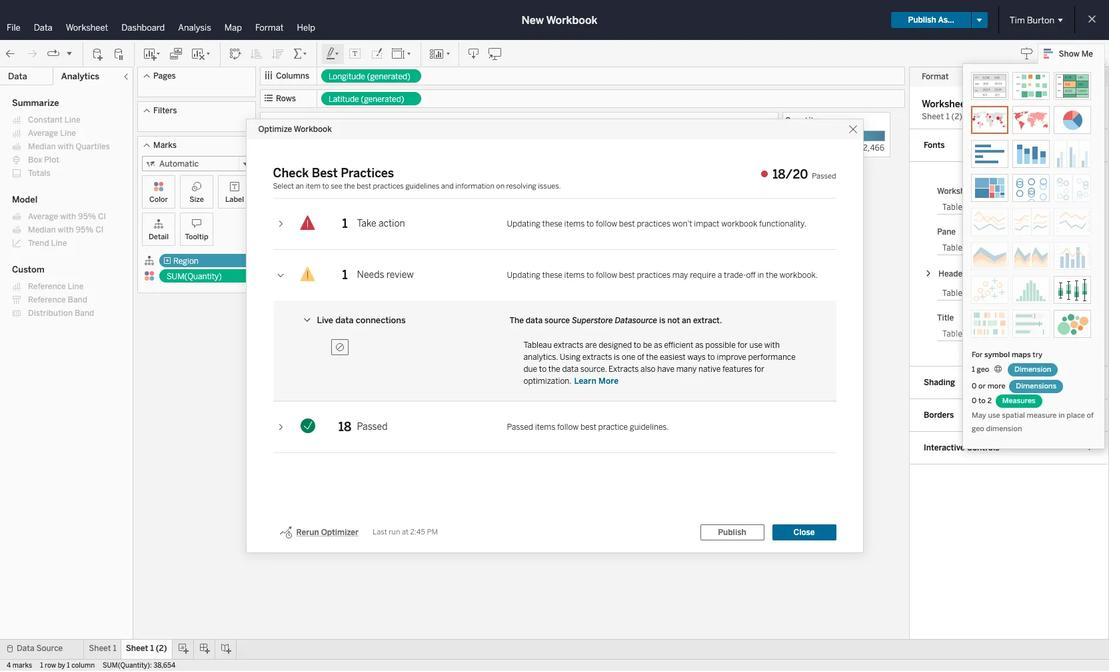 Task type: locate. For each thing, give the bounding box(es) containing it.
of right place on the bottom right of the page
[[1087, 411, 1094, 420]]

1 horizontal spatial data
[[526, 316, 543, 325]]

have
[[657, 364, 675, 374]]

use inside "may use spatial measure in place of geo dimension"
[[988, 411, 1001, 420]]

0 vertical spatial for
[[738, 340, 748, 350]]

0 vertical spatial an
[[296, 182, 304, 190]]

2 reference from the top
[[28, 295, 66, 305]]

place
[[1067, 411, 1085, 420]]

resolving
[[506, 182, 537, 190]]

median up the box plot
[[28, 142, 56, 151]]

updating down "resolving"
[[507, 219, 541, 228]]

1 vertical spatial map
[[263, 521, 279, 531]]

data
[[335, 315, 354, 325], [526, 316, 543, 325], [562, 364, 579, 374]]

0 vertical spatial ci
[[98, 212, 106, 221]]

2 vertical spatial for
[[686, 521, 697, 531]]

follow for optimize workbook
[[596, 219, 617, 228]]

1 vertical spatial reference
[[28, 295, 66, 305]]

data down the undo icon
[[8, 71, 27, 81]]

1 horizontal spatial color
[[503, 521, 523, 531]]

0 horizontal spatial and
[[403, 521, 417, 531]]

extracts up 'using'
[[554, 340, 584, 350]]

1 vertical spatial publish
[[718, 528, 746, 537]]

the up optimization.
[[549, 364, 560, 374]]

2 average from the top
[[28, 212, 58, 221]]

(generated)
[[367, 72, 411, 81], [361, 95, 404, 104], [356, 521, 401, 531]]

format workbook image
[[370, 47, 383, 60]]

0 left 2
[[972, 397, 977, 405]]

geo down the for
[[977, 365, 990, 374]]

select an item to see the best practices guidelines and information on resolving issues.
[[273, 182, 561, 190]]

dashboard
[[122, 23, 165, 33]]

and inside optimize workbook dialog
[[441, 182, 454, 190]]

1 vertical spatial is
[[614, 352, 620, 362]]

these for check best practices
[[542, 270, 563, 280]]

for up improve
[[738, 340, 748, 350]]

updating up the
[[507, 270, 541, 280]]

pages
[[153, 71, 176, 81]]

reference
[[28, 282, 66, 291], [28, 295, 66, 305]]

2 horizontal spatial (2)
[[952, 112, 963, 121]]

2 median from the top
[[28, 225, 56, 235]]

1 reference from the top
[[28, 282, 66, 291]]

pause auto updates image
[[113, 47, 126, 60]]

0 vertical spatial and
[[441, 182, 454, 190]]

these
[[542, 219, 563, 228], [542, 270, 563, 280]]

of right one at the bottom right of page
[[637, 352, 644, 362]]

1 vertical spatial 95%
[[76, 225, 94, 235]]

passed inside 18/20 passed
[[812, 172, 836, 180]]

1 horizontal spatial use
[[988, 411, 1001, 420]]

0 vertical spatial reference
[[28, 282, 66, 291]]

color left shows
[[503, 521, 523, 531]]

1 vertical spatial (generated)
[[361, 95, 404, 104]]

not
[[668, 316, 680, 325]]

in right off
[[758, 270, 764, 280]]

(2) up 38,654
[[156, 644, 167, 653]]

1 horizontal spatial sheet 1 (2)
[[265, 119, 334, 137]]

0 horizontal spatial format
[[255, 23, 284, 33]]

2 vertical spatial data
[[17, 644, 34, 653]]

(generated) down longitude (generated)
[[361, 95, 404, 104]]

on inside optimize workbook dialog
[[496, 182, 505, 190]]

an right not
[[682, 316, 691, 325]]

for right shown
[[686, 521, 697, 531]]

practices left may
[[637, 270, 671, 280]]

1 horizontal spatial on
[[496, 182, 505, 190]]

sheet
[[922, 112, 944, 121], [265, 119, 302, 137], [89, 644, 111, 653], [126, 644, 148, 653]]

updating inside 1 tab list
[[507, 270, 541, 280]]

1 left "take"
[[342, 216, 348, 231]]

(2) inside worksheet sheet 1 (2)
[[952, 112, 963, 121]]

format up sort descending image
[[255, 23, 284, 33]]

0 vertical spatial items
[[564, 219, 585, 228]]

the
[[344, 182, 355, 190], [766, 270, 778, 280], [646, 352, 658, 362], [549, 364, 560, 374]]

band up distribution band
[[68, 295, 87, 305]]

1 vertical spatial median
[[28, 225, 56, 235]]

longitude down 'show mark labels' image
[[329, 72, 365, 81]]

select
[[273, 182, 294, 190]]

0 vertical spatial extracts
[[554, 340, 584, 350]]

extracts
[[609, 364, 639, 374]]

(2) up the best
[[316, 119, 334, 137]]

best inside 1 tab list
[[619, 270, 635, 280]]

format up worksheet sheet 1 (2)
[[922, 72, 949, 82]]

items for check best practices
[[564, 270, 585, 280]]

1 updating from the top
[[507, 219, 541, 228]]

0 left or in the bottom of the page
[[972, 382, 977, 391]]

items inside 1 tab list
[[564, 270, 585, 280]]

0 horizontal spatial as
[[654, 340, 662, 350]]

95% up median with 95% ci
[[78, 212, 96, 221]]

extracts up source.
[[583, 352, 612, 362]]

practices inside 1 tab list
[[637, 270, 671, 280]]

latitude right at
[[419, 521, 450, 531]]

of inside tableau extracts are designed to be as efficient as possible for use with analytics. using extracts is one of the easiest ways to improve performance due to the data source. extracts also have many native features for optimization.
[[637, 352, 644, 362]]

fonts
[[924, 141, 945, 150]]

extracts
[[554, 340, 584, 350], [583, 352, 612, 362]]

line down median with 95% ci
[[51, 239, 67, 248]]

workbook inside optimize workbook dialog
[[294, 124, 332, 134]]

ci up median with 95% ci
[[98, 212, 106, 221]]

publish for publish
[[718, 528, 746, 537]]

updating for check best practices
[[507, 270, 541, 280]]

2 vertical spatial (generated)
[[356, 521, 401, 531]]

12,466
[[858, 142, 885, 153]]

check best practices tab list
[[273, 198, 836, 508]]

1 horizontal spatial for
[[738, 340, 748, 350]]

band down reference band
[[75, 309, 94, 318]]

1 vertical spatial these
[[542, 270, 563, 280]]

sheet down rows
[[265, 119, 302, 137]]

average down the model
[[28, 212, 58, 221]]

2 vertical spatial worksheet
[[937, 187, 978, 196]]

clear sheet image
[[191, 47, 212, 60]]

and right run
[[403, 521, 417, 531]]

are left shown
[[645, 521, 657, 531]]

reference up distribution
[[28, 295, 66, 305]]

these down issues.
[[542, 219, 563, 228]]

an
[[296, 182, 304, 190], [682, 316, 691, 325]]

band
[[68, 295, 87, 305], [75, 309, 94, 318]]

0 vertical spatial average
[[28, 129, 58, 138]]

performance
[[748, 352, 796, 362]]

2 these from the top
[[542, 270, 563, 280]]

an inside 1 tab list
[[682, 316, 691, 325]]

0 horizontal spatial on
[[305, 521, 315, 531]]

trend line
[[28, 239, 67, 248]]

1 vertical spatial use
[[988, 411, 1001, 420]]

1 vertical spatial format
[[922, 72, 949, 82]]

1
[[946, 112, 950, 121], [305, 119, 313, 137], [342, 216, 348, 231], [342, 268, 348, 282], [972, 365, 975, 374], [113, 644, 116, 653], [150, 644, 154, 653], [40, 662, 43, 670], [67, 662, 70, 670]]

line up reference band
[[68, 282, 84, 291]]

0 vertical spatial data
[[34, 23, 52, 33]]

data down 'using'
[[562, 364, 579, 374]]

2 0 from the top
[[972, 397, 977, 405]]

95% down average with 95% ci
[[76, 225, 94, 235]]

0 horizontal spatial passed
[[357, 421, 388, 433]]

workbook for optimize workbook
[[294, 124, 332, 134]]

columns
[[276, 71, 309, 81]]

1 left needs
[[342, 268, 348, 282]]

sum(quantity)
[[167, 272, 222, 281]]

1 horizontal spatial (2)
[[316, 119, 334, 137]]

0 vertical spatial (generated)
[[367, 72, 411, 81]]

1 horizontal spatial and
[[441, 182, 454, 190]]

ci
[[98, 212, 106, 221], [96, 225, 104, 235]]

line up median with quartiles
[[60, 129, 76, 138]]

1 horizontal spatial workbook
[[546, 14, 598, 26]]

updating for optimize workbook
[[507, 219, 541, 228]]

connections
[[356, 315, 406, 325]]

data right the
[[526, 316, 543, 325]]

data guide image
[[1020, 47, 1034, 60]]

workbook right new
[[546, 14, 598, 26]]

publish inside publish "button"
[[718, 528, 746, 537]]

longitude right based
[[316, 521, 354, 531]]

1 horizontal spatial map
[[263, 521, 279, 531]]

0 horizontal spatial are
[[585, 340, 597, 350]]

passed
[[812, 172, 836, 180], [357, 421, 388, 433], [507, 422, 533, 432]]

publish inside publish as... button
[[908, 15, 937, 25]]

practices for check best practices
[[637, 270, 671, 280]]

0 vertical spatial format
[[255, 23, 284, 33]]

with down the average line
[[58, 142, 74, 151]]

1 left recommended image at the right top of the page
[[946, 112, 950, 121]]

1 average from the top
[[28, 129, 58, 138]]

18/20
[[773, 167, 808, 182]]

1 median from the top
[[28, 142, 56, 151]]

0 vertical spatial these
[[542, 219, 563, 228]]

these inside 1 tab list
[[542, 270, 563, 280]]

is left one at the bottom right of page
[[614, 352, 620, 362]]

0
[[972, 382, 977, 391], [972, 397, 977, 405]]

use inside tableau extracts are designed to be as efficient as possible for use with analytics. using extracts is one of the easiest ways to improve performance due to the data source. extracts also have many native features for optimization.
[[750, 340, 763, 350]]

reference for reference line
[[28, 282, 66, 291]]

map up swap rows and columns 'icon'
[[225, 23, 242, 33]]

0 vertical spatial 95%
[[78, 212, 96, 221]]

custom
[[12, 265, 45, 275]]

data right live
[[335, 315, 354, 325]]

2 updating from the top
[[507, 270, 541, 280]]

updating these items to follow best practices may require a trade-off in the workbook.
[[507, 270, 818, 280]]

0 vertical spatial of
[[637, 352, 644, 362]]

0 horizontal spatial in
[[758, 270, 764, 280]]

measure
[[1027, 411, 1057, 420]]

needs review
[[357, 269, 414, 281]]

median up 'trend'
[[28, 225, 56, 235]]

publish for publish as...
[[908, 15, 937, 25]]

1 vertical spatial 0
[[972, 397, 977, 405]]

fonts button
[[909, 129, 1108, 162]]

4 marks
[[7, 662, 32, 670]]

data up replay animation image
[[34, 23, 52, 33]]

worksheet up pane
[[937, 187, 978, 196]]

quartiles
[[76, 142, 110, 151]]

possible
[[706, 340, 736, 350]]

0 vertical spatial geo
[[977, 365, 990, 374]]

label
[[225, 195, 244, 204]]

updating these items to follow best practices won't impact workbook functionality.
[[507, 219, 807, 228]]

help
[[297, 23, 315, 33]]

0 to 2
[[972, 397, 994, 405]]

2 horizontal spatial passed
[[812, 172, 836, 180]]

guidelines
[[406, 182, 440, 190]]

use up performance
[[750, 340, 763, 350]]

with inside tableau extracts are designed to be as efficient as possible for use with analytics. using extracts is one of the easiest ways to improve performance due to the data source. extracts also have many native features for optimization.
[[765, 340, 780, 350]]

0 vertical spatial median
[[28, 142, 56, 151]]

line up the average line
[[65, 115, 80, 125]]

band for reference band
[[68, 295, 87, 305]]

(generated) down format workbook icon
[[367, 72, 411, 81]]

of right sum
[[568, 521, 576, 531]]

2 vertical spatial practices
[[637, 270, 671, 280]]

map for map
[[225, 23, 242, 33]]

is left not
[[659, 316, 666, 325]]

practices down practices
[[373, 182, 404, 190]]

1 vertical spatial workbook
[[294, 124, 332, 134]]

median for median with quartiles
[[28, 142, 56, 151]]

with up performance
[[765, 340, 780, 350]]

passed for 18
[[357, 421, 388, 433]]

at
[[402, 528, 409, 537]]

average for average line
[[28, 129, 58, 138]]

1 vertical spatial practices
[[637, 219, 671, 228]]

worksheet up fonts at the right top of the page
[[922, 99, 970, 110]]

and right guidelines
[[441, 182, 454, 190]]

passed right 18/20
[[812, 172, 836, 180]]

reference band
[[28, 295, 87, 305]]

follow inside 1 tab list
[[596, 270, 617, 280]]

on left "resolving"
[[496, 182, 505, 190]]

data up marks
[[17, 644, 34, 653]]

line for average line
[[60, 129, 76, 138]]

tableau
[[524, 340, 552, 350]]

1 vertical spatial updating
[[507, 270, 541, 280]]

issues.
[[538, 182, 561, 190]]

efficient
[[664, 340, 694, 350]]

these up source
[[542, 270, 563, 280]]

0 horizontal spatial use
[[750, 340, 763, 350]]

0 vertical spatial sheet 1 (2)
[[265, 119, 334, 137]]

data
[[34, 23, 52, 33], [8, 71, 27, 81], [17, 644, 34, 653]]

0 horizontal spatial publish
[[718, 528, 746, 537]]

ci down average with 95% ci
[[96, 225, 104, 235]]

average for average with 95% ci
[[28, 212, 58, 221]]

latitude down longitude (generated)
[[329, 95, 359, 104]]

box
[[28, 155, 42, 165]]

0 horizontal spatial is
[[614, 352, 620, 362]]

with for median with quartiles
[[58, 142, 74, 151]]

0 vertical spatial are
[[585, 340, 597, 350]]

data source
[[17, 644, 63, 653]]

color up detail on the top
[[149, 195, 168, 204]]

1 these from the top
[[542, 219, 563, 228]]

0 vertical spatial in
[[758, 270, 764, 280]]

1 vertical spatial average
[[28, 212, 58, 221]]

measures
[[1002, 397, 1036, 405]]

sheet 1 (2) up sum(quantity): 38,654
[[126, 644, 167, 653]]

2 as from the left
[[695, 340, 704, 350]]

in left place on the bottom right of the page
[[1059, 411, 1065, 420]]

2 horizontal spatial data
[[562, 364, 579, 374]]

with up median with 95% ci
[[60, 212, 76, 221]]

items for optimize workbook
[[564, 219, 585, 228]]

for down performance
[[754, 364, 765, 374]]

practices
[[373, 182, 404, 190], [637, 219, 671, 228], [637, 270, 671, 280]]

1 vertical spatial follow
[[596, 270, 617, 280]]

sheet 1 (2) down rows
[[265, 119, 334, 137]]

reference up reference band
[[28, 282, 66, 291]]

1 vertical spatial geo
[[972, 425, 985, 433]]

an left item
[[296, 182, 304, 190]]

are inside tableau extracts are designed to be as efficient as possible for use with analytics. using extracts is one of the easiest ways to improve performance due to the data source. extracts also have many native features for optimization.
[[585, 340, 597, 350]]

average with 95% ci
[[28, 212, 106, 221]]

passed down optimization.
[[507, 422, 533, 432]]

line for constant line
[[65, 115, 80, 125]]

1 horizontal spatial is
[[659, 316, 666, 325]]

publish button
[[700, 524, 764, 540]]

review
[[387, 269, 414, 281]]

1 vertical spatial color
[[503, 521, 523, 531]]

on
[[496, 182, 505, 190], [305, 521, 315, 531]]

1 vertical spatial on
[[305, 521, 315, 531]]

updating
[[507, 219, 541, 228], [507, 270, 541, 280]]

a
[[718, 270, 722, 280]]

(generated) left at
[[356, 521, 401, 531]]

as right be
[[654, 340, 662, 350]]

0 horizontal spatial data
[[335, 315, 354, 325]]

0 vertical spatial band
[[68, 295, 87, 305]]

recommended image
[[971, 106, 1009, 134]]

2 horizontal spatial of
[[1087, 411, 1094, 420]]

size
[[189, 195, 204, 204]]

(2) left recommended image at the right top of the page
[[952, 112, 963, 121]]

new data source image
[[91, 47, 105, 60]]

worksheet up new data source "icon"
[[66, 23, 108, 33]]

analytics.
[[524, 352, 558, 362]]

0 vertical spatial latitude
[[329, 95, 359, 104]]

publish as... button
[[892, 12, 971, 28]]

1 horizontal spatial an
[[682, 316, 691, 325]]

sheet up sum(quantity): 38,654
[[126, 644, 148, 653]]

1 vertical spatial worksheet
[[922, 99, 970, 110]]

best
[[312, 166, 338, 180]]

map left based
[[263, 521, 279, 531]]

workbook
[[546, 14, 598, 26], [294, 124, 332, 134]]

longitude (generated)
[[329, 72, 411, 81]]

sheet up fonts at the right top of the page
[[922, 112, 944, 121]]

are up source.
[[585, 340, 597, 350]]

1 horizontal spatial in
[[1059, 411, 1065, 420]]

publish
[[908, 15, 937, 25], [718, 528, 746, 537]]

1 vertical spatial latitude
[[419, 521, 450, 531]]

1 0 from the top
[[972, 382, 977, 391]]

1 vertical spatial band
[[75, 309, 94, 318]]

average down constant
[[28, 129, 58, 138]]

1 right optimize
[[305, 119, 313, 137]]

1 vertical spatial in
[[1059, 411, 1065, 420]]

0 vertical spatial on
[[496, 182, 505, 190]]

show mark labels image
[[349, 47, 362, 60]]

these for optimize workbook
[[542, 219, 563, 228]]

undo image
[[4, 47, 17, 60]]

0 horizontal spatial color
[[149, 195, 168, 204]]

passed inside 18 passed
[[357, 421, 388, 433]]

1 horizontal spatial as
[[695, 340, 704, 350]]

new
[[522, 14, 544, 26]]

0 horizontal spatial map
[[225, 23, 242, 33]]

optimization.
[[524, 376, 572, 386]]

marks. press enter to open the view data window.. use arrow keys to navigate data visualization elements. image
[[263, 143, 776, 515]]

try
[[1033, 351, 1043, 359]]

publish right shown
[[718, 528, 746, 537]]

0 for 0 to 2
[[972, 397, 977, 405]]

1 horizontal spatial publish
[[908, 15, 937, 25]]

or
[[979, 382, 986, 391]]

row
[[45, 662, 56, 670]]

publish your workbook to edit in tableau desktop image
[[489, 47, 502, 60]]

on right based
[[305, 521, 315, 531]]

use right may
[[988, 411, 1001, 420]]

1 vertical spatial ci
[[96, 225, 104, 235]]

1 vertical spatial items
[[564, 270, 585, 280]]

constant
[[28, 115, 63, 125]]

0 vertical spatial use
[[750, 340, 763, 350]]

one
[[622, 352, 635, 362]]



Task type: describe. For each thing, give the bounding box(es) containing it.
1 inside worksheet sheet 1 (2)
[[946, 112, 950, 121]]

0 for 0 or more
[[972, 382, 977, 391]]

information
[[455, 182, 495, 190]]

0 horizontal spatial of
[[568, 521, 576, 531]]

workbook for new workbook
[[546, 14, 598, 26]]

highlight image
[[325, 47, 341, 60]]

source.
[[580, 364, 607, 374]]

map for map based on longitude (generated) and latitude (generated).  color shows sum of quantity.  details are shown for region.
[[263, 521, 279, 531]]

quantity
[[785, 115, 819, 125]]

fit image
[[391, 47, 413, 60]]

duplicate image
[[169, 47, 183, 60]]

impact
[[694, 219, 720, 228]]

ci for median with 95% ci
[[96, 225, 104, 235]]

1 as from the left
[[654, 340, 662, 350]]

live
[[317, 315, 333, 325]]

0 horizontal spatial an
[[296, 182, 304, 190]]

be
[[643, 340, 652, 350]]

marks
[[13, 662, 32, 670]]

0 vertical spatial longitude
[[329, 72, 365, 81]]

collapse image
[[122, 73, 130, 81]]

region.
[[699, 521, 727, 531]]

plot
[[44, 155, 59, 165]]

sum(quantity): 38,654
[[103, 662, 175, 670]]

sheet inside worksheet sheet 1 (2)
[[922, 112, 944, 121]]

distribution band
[[28, 309, 94, 318]]

maps
[[1012, 351, 1031, 359]]

0 or more
[[972, 382, 1008, 391]]

pane
[[937, 227, 956, 237]]

reference for reference band
[[28, 295, 66, 305]]

in inside 1 tab list
[[758, 270, 764, 280]]

2 vertical spatial items
[[535, 422, 556, 432]]

summarize
[[12, 98, 59, 108]]

2 horizontal spatial for
[[754, 364, 765, 374]]

also
[[641, 364, 656, 374]]

is inside tableau extracts are designed to be as efficient as possible for use with analytics. using extracts is one of the easiest ways to improve performance due to the data source. extracts also have many native features for optimization.
[[614, 352, 620, 362]]

1 horizontal spatial passed
[[507, 422, 533, 432]]

native
[[699, 364, 721, 374]]

new workbook
[[522, 14, 598, 26]]

off
[[746, 270, 756, 280]]

superstore
[[572, 316, 613, 325]]

take
[[357, 218, 377, 229]]

1 vertical spatial data
[[8, 71, 27, 81]]

show/hide cards image
[[429, 47, 451, 60]]

median with 95% ci
[[28, 225, 104, 235]]

redo image
[[25, 47, 39, 60]]

(generated) for latitude (generated)
[[361, 95, 404, 104]]

1 row by 1 column
[[40, 662, 95, 670]]

practices for optimize workbook
[[637, 219, 671, 228]]

data inside tableau extracts are designed to be as efficient as possible for use with analytics. using extracts is one of the easiest ways to improve performance due to the data source. extracts also have many native features for optimization.
[[562, 364, 579, 374]]

1 left row
[[40, 662, 43, 670]]

2 vertical spatial follow
[[557, 422, 579, 432]]

best left "won't"
[[619, 219, 635, 228]]

the data source superstore datasource is not an extract.
[[510, 316, 722, 325]]

95% for median with 95% ci
[[76, 225, 94, 235]]

2
[[988, 397, 992, 405]]

1 tab list
[[273, 250, 836, 401]]

totals image
[[293, 47, 309, 60]]

0 vertical spatial worksheet
[[66, 23, 108, 33]]

workbook
[[721, 219, 758, 228]]

1 geo
[[972, 365, 991, 374]]

median for median with 95% ci
[[28, 225, 56, 235]]

practice
[[598, 422, 628, 432]]

download image
[[467, 47, 481, 60]]

may
[[673, 270, 688, 280]]

1 right by
[[67, 662, 70, 670]]

new worksheet image
[[143, 47, 161, 60]]

1 up 38,654
[[150, 644, 154, 653]]

1 vertical spatial extracts
[[583, 352, 612, 362]]

show me
[[1059, 49, 1093, 59]]

line for reference line
[[68, 282, 84, 291]]

with for median with 95% ci
[[58, 225, 74, 235]]

18 passed
[[339, 420, 388, 434]]

close button
[[772, 524, 836, 540]]

1 vertical spatial and
[[403, 521, 417, 531]]

details
[[616, 521, 643, 531]]

analytics
[[61, 71, 99, 81]]

line for trend line
[[51, 239, 67, 248]]

quantity.
[[578, 521, 613, 531]]

learn
[[574, 376, 597, 386]]

show
[[1059, 49, 1080, 59]]

more
[[599, 376, 619, 386]]

workbook.
[[780, 270, 818, 280]]

guidelines.
[[630, 422, 669, 432]]

as...
[[938, 15, 955, 25]]

easiest
[[660, 352, 686, 362]]

needs
[[357, 269, 384, 281]]

shown
[[659, 521, 684, 531]]

2:45
[[410, 528, 425, 537]]

swap rows and columns image
[[229, 47, 242, 60]]

improve
[[717, 352, 747, 362]]

replay animation image
[[65, 49, 73, 57]]

optimize
[[258, 124, 292, 134]]

(generated).
[[452, 521, 500, 531]]

the right see
[[344, 182, 355, 190]]

sheet up column
[[89, 644, 111, 653]]

best down practices
[[357, 182, 371, 190]]

0 vertical spatial practices
[[373, 182, 404, 190]]

passed items follow best practice guidelines.
[[507, 422, 669, 432]]

distribution
[[28, 309, 73, 318]]

ways
[[688, 352, 706, 362]]

filters
[[153, 106, 177, 115]]

1 down the for
[[972, 365, 975, 374]]

sort descending image
[[271, 47, 285, 60]]

spatial
[[1002, 411, 1025, 420]]

learn more
[[574, 376, 619, 386]]

source
[[36, 644, 63, 653]]

0 vertical spatial is
[[659, 316, 666, 325]]

(generated) for longitude (generated)
[[367, 72, 411, 81]]

live data connections
[[317, 315, 406, 325]]

follow for check best practices
[[596, 270, 617, 280]]

1 horizontal spatial format
[[922, 72, 949, 82]]

ci for average with 95% ci
[[98, 212, 106, 221]]

the right off
[[766, 270, 778, 280]]

features
[[723, 364, 753, 374]]

0 horizontal spatial for
[[686, 521, 697, 531]]

passed for 18/20
[[812, 172, 836, 180]]

band for distribution band
[[75, 309, 94, 318]]

optimize workbook
[[258, 124, 332, 134]]

column
[[71, 662, 95, 670]]

formattingpane close image
[[1094, 72, 1103, 82]]

optimize workbook dialog
[[246, 119, 863, 552]]

close
[[794, 528, 815, 537]]

dimension
[[1015, 365, 1052, 374]]

tableau extracts are designed to be as efficient as possible for use with analytics. using extracts is one of the easiest ways to improve performance due to the data source. extracts also have many native features for optimization.
[[524, 340, 796, 386]]

4
[[7, 662, 11, 670]]

totals
[[28, 169, 50, 178]]

data for live
[[335, 315, 354, 325]]

datasource
[[615, 316, 657, 325]]

1 vertical spatial are
[[645, 521, 657, 531]]

95% for average with 95% ci
[[78, 212, 96, 221]]

check best practices
[[273, 166, 394, 180]]

symbol
[[985, 351, 1010, 359]]

run
[[389, 528, 400, 537]]

replay animation image
[[47, 47, 60, 60]]

data for the
[[526, 316, 543, 325]]

1 inside tab list
[[342, 268, 348, 282]]

1 vertical spatial longitude
[[316, 521, 354, 531]]

0 horizontal spatial (2)
[[156, 644, 167, 653]]

show me button
[[1038, 43, 1105, 64]]

last run at 2:45 pm
[[373, 528, 438, 537]]

constant line
[[28, 115, 80, 125]]

with for average with 95% ci
[[60, 212, 76, 221]]

trade-
[[724, 270, 746, 280]]

see
[[331, 182, 343, 190]]

in inside "may use spatial measure in place of geo dimension"
[[1059, 411, 1065, 420]]

1 up sum(quantity):
[[113, 644, 116, 653]]

detail
[[149, 233, 169, 241]]

map based on longitude (generated) and latitude (generated).  color shows sum of quantity.  details are shown for region.
[[263, 521, 727, 531]]

the up also at the bottom
[[646, 352, 658, 362]]

by
[[58, 662, 65, 670]]

1 horizontal spatial latitude
[[419, 521, 450, 531]]

tim
[[1010, 15, 1025, 25]]

sort ascending image
[[250, 47, 263, 60]]

dimensions
[[1016, 382, 1057, 391]]

of inside "may use spatial measure in place of geo dimension"
[[1087, 411, 1094, 420]]

1 vertical spatial sheet 1 (2)
[[126, 644, 167, 653]]

38,654
[[154, 662, 175, 670]]

geo inside "may use spatial measure in place of geo dimension"
[[972, 425, 985, 433]]

sheet 1
[[89, 644, 116, 653]]

tooltip
[[185, 233, 208, 241]]

best left practice
[[581, 422, 597, 432]]

median with quartiles
[[28, 142, 110, 151]]

pm
[[427, 528, 438, 537]]



Task type: vqa. For each thing, say whether or not it's contained in the screenshot.
left the in
yes



